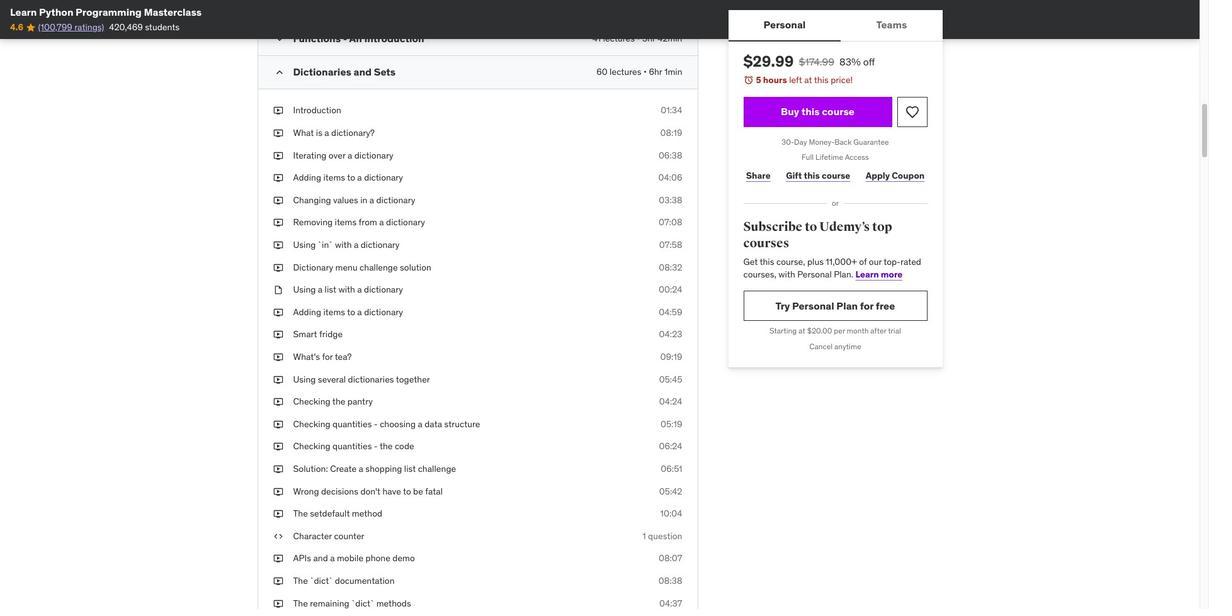 Task type: locate. For each thing, give the bounding box(es) containing it.
lectures right 41
[[603, 33, 635, 44]]

`dict` down documentation
[[351, 598, 374, 609]]

solution:
[[293, 463, 328, 475]]

0 vertical spatial •
[[637, 33, 640, 44]]

xsmall image for 06:38
[[273, 150, 283, 162]]

the down wrong
[[293, 508, 308, 520]]

guarantee
[[854, 137, 889, 146]]

• for dictionaries and sets
[[644, 66, 647, 78]]

(100,799
[[38, 22, 72, 33]]

using down 'what's'
[[293, 374, 316, 385]]

adding up smart
[[293, 307, 321, 318]]

the down apis
[[293, 576, 308, 587]]

introduction
[[364, 32, 424, 45], [293, 105, 341, 116]]

0 horizontal spatial list
[[325, 284, 336, 295]]

0 vertical spatial the
[[293, 508, 308, 520]]

small image for dictionaries
[[273, 66, 286, 79]]

-
[[343, 32, 347, 45], [374, 419, 378, 430], [374, 441, 378, 452]]

1
[[643, 531, 646, 542]]

2 using from the top
[[293, 284, 316, 295]]

course
[[822, 105, 855, 118], [822, 170, 850, 181]]

the setdefault method
[[293, 508, 382, 520]]

2 checking from the top
[[293, 419, 330, 430]]

course inside button
[[822, 105, 855, 118]]

xsmall image
[[273, 105, 283, 117], [273, 127, 283, 140], [273, 194, 283, 207], [273, 217, 283, 229], [273, 262, 283, 274], [273, 284, 283, 296], [273, 329, 283, 341], [273, 351, 283, 364], [273, 396, 283, 409], [273, 486, 283, 498], [273, 508, 283, 521], [273, 531, 283, 543], [273, 553, 283, 565], [273, 576, 283, 588]]

items for 04:06
[[323, 172, 345, 183]]

ratings)
[[74, 22, 104, 33]]

1 horizontal spatial the
[[380, 441, 393, 452]]

dictionary?
[[331, 127, 375, 139]]

11 xsmall image from the top
[[273, 508, 283, 521]]

60
[[597, 66, 608, 78]]

introduction up 'is'
[[293, 105, 341, 116]]

1 vertical spatial with
[[779, 269, 795, 280]]

character counter
[[293, 531, 364, 542]]

for left tea?
[[322, 351, 333, 363]]

with down course,
[[779, 269, 795, 280]]

mobile
[[337, 553, 363, 564]]

xsmall image
[[273, 150, 283, 162], [273, 172, 283, 184], [273, 239, 283, 252], [273, 307, 283, 319], [273, 374, 283, 386], [273, 419, 283, 431], [273, 441, 283, 453], [273, 463, 283, 476], [273, 598, 283, 610]]

to up changing values in a dictionary at the top of the page
[[347, 172, 355, 183]]

1 vertical spatial challenge
[[418, 463, 456, 475]]

apply coupon
[[866, 170, 925, 181]]

60 lectures • 6hr 1min
[[597, 66, 682, 78]]

functions
[[293, 32, 341, 45]]

3 xsmall image from the top
[[273, 239, 283, 252]]

`dict` up remaining
[[310, 576, 333, 587]]

and for dictionaries
[[354, 66, 372, 78]]

1 vertical spatial the
[[380, 441, 393, 452]]

this right gift
[[804, 170, 820, 181]]

1 checking from the top
[[293, 396, 330, 408]]

1 adding items to a dictionary from the top
[[293, 172, 403, 183]]

1 vertical spatial learn
[[856, 269, 879, 280]]

xsmall image for changing values in a dictionary
[[273, 194, 283, 207]]

0 vertical spatial learn
[[10, 6, 37, 18]]

this inside get this course, plus 11,000+ of our top-rated courses, with personal plan.
[[760, 256, 774, 268]]

this for gift
[[804, 170, 820, 181]]

0 vertical spatial course
[[822, 105, 855, 118]]

quantities for choosing
[[333, 419, 372, 430]]

0 vertical spatial personal
[[764, 19, 806, 31]]

question
[[648, 531, 682, 542]]

money-
[[809, 137, 835, 146]]

13 xsmall image from the top
[[273, 553, 283, 565]]

0 vertical spatial -
[[343, 32, 347, 45]]

10:04
[[660, 508, 682, 520]]

xsmall image for 04:37
[[273, 598, 283, 610]]

1 adding from the top
[[293, 172, 321, 183]]

dictionary down from
[[361, 239, 400, 251]]

2 vertical spatial checking
[[293, 441, 330, 452]]

day
[[794, 137, 807, 146]]

list down 'code'
[[404, 463, 416, 475]]

dictionary
[[354, 150, 393, 161], [364, 172, 403, 183], [376, 194, 415, 206], [386, 217, 425, 228], [361, 239, 400, 251], [364, 284, 403, 295], [364, 307, 403, 318]]

05:19
[[661, 419, 682, 430]]

xsmall image for introduction
[[273, 105, 283, 117]]

1 vertical spatial the
[[293, 576, 308, 587]]

xsmall image for what is a dictionary?
[[273, 127, 283, 140]]

`dict`
[[310, 576, 333, 587], [351, 598, 374, 609]]

1 vertical spatial lectures
[[610, 66, 641, 78]]

lectures right 60
[[610, 66, 641, 78]]

counter
[[334, 531, 364, 542]]

1 vertical spatial adding items to a dictionary
[[293, 307, 403, 318]]

2 vertical spatial using
[[293, 374, 316, 385]]

5 xsmall image from the top
[[273, 374, 283, 386]]

this inside button
[[801, 105, 820, 118]]

challenge up fatal
[[418, 463, 456, 475]]

7 xsmall image from the top
[[273, 441, 283, 453]]

personal button
[[728, 10, 841, 40]]

learn down of
[[856, 269, 879, 280]]

items left from
[[335, 217, 357, 228]]

this up courses,
[[760, 256, 774, 268]]

0 horizontal spatial the
[[332, 396, 345, 408]]

small image left functions
[[273, 33, 286, 46]]

after
[[871, 327, 886, 336]]

0 vertical spatial list
[[325, 284, 336, 295]]

try
[[776, 300, 790, 312]]

1 vertical spatial adding
[[293, 307, 321, 318]]

1 vertical spatial items
[[335, 217, 357, 228]]

4 xsmall image from the top
[[273, 217, 283, 229]]

list down menu
[[325, 284, 336, 295]]

dictionary for 07:58's xsmall image
[[361, 239, 400, 251]]

2 the from the top
[[293, 576, 308, 587]]

2 vertical spatial items
[[323, 307, 345, 318]]

6 xsmall image from the top
[[273, 284, 283, 296]]

small image left the dictionaries
[[273, 66, 286, 79]]

adding items to a dictionary up values
[[293, 172, 403, 183]]

1 horizontal spatial introduction
[[364, 32, 424, 45]]

checking up solution:
[[293, 441, 330, 452]]

• left 3hr
[[637, 33, 640, 44]]

small image
[[273, 33, 286, 46], [273, 66, 286, 79]]

0 vertical spatial items
[[323, 172, 345, 183]]

personal up $20.00
[[792, 300, 834, 312]]

a left the mobile
[[330, 553, 335, 564]]

- left choosing
[[374, 419, 378, 430]]

0 vertical spatial challenge
[[360, 262, 398, 273]]

06:38
[[659, 150, 682, 161]]

and for apis
[[313, 553, 328, 564]]

2 small image from the top
[[273, 66, 286, 79]]

course for gift this course
[[822, 170, 850, 181]]

solution: create a shopping list challenge
[[293, 463, 456, 475]]

1 vertical spatial introduction
[[293, 105, 341, 116]]

for left the free
[[860, 300, 874, 312]]

41 lectures • 3hr 42min
[[593, 33, 682, 44]]

with down menu
[[338, 284, 355, 295]]

1 vertical spatial using
[[293, 284, 316, 295]]

wrong decisions don't have to be fatal
[[293, 486, 443, 497]]

this
[[814, 74, 829, 86], [801, 105, 820, 118], [804, 170, 820, 181], [760, 256, 774, 268]]

and right apis
[[313, 553, 328, 564]]

1 horizontal spatial •
[[644, 66, 647, 78]]

tab list containing personal
[[728, 10, 942, 42]]

2 quantities from the top
[[333, 441, 372, 452]]

0 vertical spatial adding
[[293, 172, 321, 183]]

xsmall image for 05:45
[[273, 374, 283, 386]]

using for using a list with a dictionary
[[293, 284, 316, 295]]

apis and a mobile phone demo
[[293, 553, 415, 564]]

• left 6hr
[[644, 66, 647, 78]]

1 quantities from the top
[[333, 419, 372, 430]]

0 vertical spatial the
[[332, 396, 345, 408]]

with right `in`
[[335, 239, 352, 251]]

fridge
[[319, 329, 343, 340]]

1 vertical spatial small image
[[273, 66, 286, 79]]

don't
[[360, 486, 380, 497]]

a up in
[[357, 172, 362, 183]]

0 vertical spatial checking
[[293, 396, 330, 408]]

with
[[335, 239, 352, 251], [779, 269, 795, 280], [338, 284, 355, 295]]

share
[[746, 170, 771, 181]]

42min
[[658, 33, 682, 44]]

items up fridge
[[323, 307, 345, 318]]

0 horizontal spatial for
[[322, 351, 333, 363]]

to left udemy's
[[805, 219, 817, 235]]

using a list with a dictionary
[[293, 284, 403, 295]]

dictionary up in
[[364, 172, 403, 183]]

14 xsmall image from the top
[[273, 576, 283, 588]]

`in`
[[318, 239, 333, 251]]

xsmall image for the `dict` documentation
[[273, 576, 283, 588]]

2 vertical spatial -
[[374, 441, 378, 452]]

this right buy
[[801, 105, 820, 118]]

using
[[293, 239, 316, 251], [293, 284, 316, 295], [293, 374, 316, 385]]

checking the pantry
[[293, 396, 373, 408]]

1 vertical spatial •
[[644, 66, 647, 78]]

course up back
[[822, 105, 855, 118]]

using left `in`
[[293, 239, 316, 251]]

0 vertical spatial small image
[[273, 33, 286, 46]]

2 course from the top
[[822, 170, 850, 181]]

1 vertical spatial course
[[822, 170, 850, 181]]

1 vertical spatial `dict`
[[351, 598, 374, 609]]

1 vertical spatial checking
[[293, 419, 330, 430]]

a right over
[[348, 150, 352, 161]]

the left 'code'
[[380, 441, 393, 452]]

3 the from the top
[[293, 598, 308, 609]]

7 xsmall image from the top
[[273, 329, 283, 341]]

0 vertical spatial lectures
[[603, 33, 635, 44]]

adding items to a dictionary for 04:59
[[293, 307, 403, 318]]

learn up 4.6
[[10, 6, 37, 18]]

decisions
[[321, 486, 358, 497]]

checking for checking quantities - choosing a data structure
[[293, 419, 330, 430]]

items down over
[[323, 172, 345, 183]]

removing
[[293, 217, 333, 228]]

courses,
[[743, 269, 776, 280]]

2 xsmall image from the top
[[273, 127, 283, 140]]

dictionary for 6th xsmall image from the bottom of the page
[[364, 307, 403, 318]]

the `dict` documentation
[[293, 576, 395, 587]]

0 horizontal spatial and
[[313, 553, 328, 564]]

functions - an introduction
[[293, 32, 424, 45]]

3 using from the top
[[293, 374, 316, 385]]

1 using from the top
[[293, 239, 316, 251]]

dictionaries
[[293, 66, 351, 78]]

using for using `in` with a dictionary
[[293, 239, 316, 251]]

1 small image from the top
[[273, 33, 286, 46]]

xsmall image for wrong decisions don't have to be fatal
[[273, 486, 283, 498]]

course,
[[776, 256, 805, 268]]

apis
[[293, 553, 311, 564]]

dictionary right in
[[376, 194, 415, 206]]

5 xsmall image from the top
[[273, 262, 283, 274]]

0 horizontal spatial challenge
[[360, 262, 398, 273]]

1 vertical spatial and
[[313, 553, 328, 564]]

the for the setdefault method
[[293, 508, 308, 520]]

0 vertical spatial and
[[354, 66, 372, 78]]

0 vertical spatial adding items to a dictionary
[[293, 172, 403, 183]]

0 vertical spatial introduction
[[364, 32, 424, 45]]

xsmall image for 06:51
[[273, 463, 283, 476]]

3 checking from the top
[[293, 441, 330, 452]]

0 vertical spatial quantities
[[333, 419, 372, 430]]

dictionary right from
[[386, 217, 425, 228]]

introduction up sets
[[364, 32, 424, 45]]

6 xsmall image from the top
[[273, 419, 283, 431]]

this for get
[[760, 256, 774, 268]]

dictionary for eighth xsmall image from the bottom
[[364, 172, 403, 183]]

05:45
[[659, 374, 682, 385]]

9 xsmall image from the top
[[273, 598, 283, 610]]

2 adding items to a dictionary from the top
[[293, 307, 403, 318]]

1 horizontal spatial and
[[354, 66, 372, 78]]

0 vertical spatial `dict`
[[310, 576, 333, 587]]

a left data on the bottom of page
[[418, 419, 422, 430]]

dictionary for changing values in a dictionary xsmall icon
[[376, 194, 415, 206]]

wishlist image
[[905, 104, 920, 119]]

2 xsmall image from the top
[[273, 172, 283, 184]]

personal down the plus
[[797, 269, 832, 280]]

4 xsmall image from the top
[[273, 307, 283, 319]]

•
[[637, 33, 640, 44], [644, 66, 647, 78]]

- left the an
[[343, 32, 347, 45]]

xsmall image for using a list with a dictionary
[[273, 284, 283, 296]]

smart
[[293, 329, 317, 340]]

back
[[835, 137, 852, 146]]

a down "dictionary menu challenge solution"
[[357, 284, 362, 295]]

9 xsmall image from the top
[[273, 396, 283, 409]]

the left pantry
[[332, 396, 345, 408]]

0 horizontal spatial learn
[[10, 6, 37, 18]]

1 vertical spatial -
[[374, 419, 378, 430]]

checking for checking the pantry
[[293, 396, 330, 408]]

adding items to a dictionary down using a list with a dictionary
[[293, 307, 403, 318]]

personal up '$29.99'
[[764, 19, 806, 31]]

removing items from a dictionary
[[293, 217, 425, 228]]

0 vertical spatial at
[[804, 74, 812, 86]]

learn for learn more
[[856, 269, 879, 280]]

dictionaries and sets
[[293, 66, 396, 78]]

0 horizontal spatial •
[[637, 33, 640, 44]]

3 xsmall image from the top
[[273, 194, 283, 207]]

1 xsmall image from the top
[[273, 105, 283, 117]]

checking quantities - the code
[[293, 441, 414, 452]]

1 horizontal spatial for
[[860, 300, 874, 312]]

quantities up create on the bottom left
[[333, 441, 372, 452]]

items for 04:59
[[323, 307, 345, 318]]

2 vertical spatial with
[[338, 284, 355, 295]]

a
[[325, 127, 329, 139], [348, 150, 352, 161], [357, 172, 362, 183], [370, 194, 374, 206], [379, 217, 384, 228], [354, 239, 359, 251], [318, 284, 323, 295], [357, 284, 362, 295], [357, 307, 362, 318], [418, 419, 422, 430], [359, 463, 363, 475], [330, 553, 335, 564]]

what's for tea?
[[293, 351, 352, 363]]

changing
[[293, 194, 331, 206]]

checking down several
[[293, 396, 330, 408]]

top
[[872, 219, 892, 235]]

12 xsmall image from the top
[[273, 531, 283, 543]]

2 adding from the top
[[293, 307, 321, 318]]

tab list
[[728, 10, 942, 42]]

1 the from the top
[[293, 508, 308, 520]]

at inside "starting at $20.00 per month after trial cancel anytime"
[[799, 327, 805, 336]]

personal
[[764, 19, 806, 31], [797, 269, 832, 280], [792, 300, 834, 312]]

data
[[425, 419, 442, 430]]

2 vertical spatial the
[[293, 598, 308, 609]]

1 vertical spatial list
[[404, 463, 416, 475]]

1 vertical spatial personal
[[797, 269, 832, 280]]

4.6
[[10, 22, 23, 33]]

learn more
[[856, 269, 903, 280]]

30-day money-back guarantee full lifetime access
[[782, 137, 889, 162]]

and left sets
[[354, 66, 372, 78]]

xsmall image for the setdefault method
[[273, 508, 283, 521]]

1 xsmall image from the top
[[273, 150, 283, 162]]

adding down 'iterating'
[[293, 172, 321, 183]]

lectures for functions - an introduction
[[603, 33, 635, 44]]

8 xsmall image from the top
[[273, 351, 283, 364]]

10 xsmall image from the top
[[273, 486, 283, 498]]

quantities up checking quantities - the code
[[333, 419, 372, 430]]

the left remaining
[[293, 598, 308, 609]]

the for the `dict` documentation
[[293, 576, 308, 587]]

course down lifetime
[[822, 170, 850, 181]]

character
[[293, 531, 332, 542]]

dictionary down using a list with a dictionary
[[364, 307, 403, 318]]

- up solution: create a shopping list challenge
[[374, 441, 378, 452]]

1 vertical spatial quantities
[[333, 441, 372, 452]]

0 vertical spatial using
[[293, 239, 316, 251]]

- for the
[[374, 441, 378, 452]]

challenge right menu
[[360, 262, 398, 273]]

xsmall image for what's for tea?
[[273, 351, 283, 364]]

xsmall image for dictionary menu challenge solution
[[273, 262, 283, 274]]

trial
[[888, 327, 901, 336]]

0 horizontal spatial `dict`
[[310, 576, 333, 587]]

1 course from the top
[[822, 105, 855, 118]]

buy this course button
[[743, 97, 892, 127]]

at
[[804, 74, 812, 86], [799, 327, 805, 336]]

checking down the checking the pantry
[[293, 419, 330, 430]]

to down using a list with a dictionary
[[347, 307, 355, 318]]

at right left
[[804, 74, 812, 86]]

access
[[845, 153, 869, 162]]

8 xsmall image from the top
[[273, 463, 283, 476]]

1 horizontal spatial list
[[404, 463, 416, 475]]

xsmall image for 06:24
[[273, 441, 283, 453]]

at left $20.00
[[799, 327, 805, 336]]

using down 'dictionary'
[[293, 284, 316, 295]]

to
[[347, 172, 355, 183], [805, 219, 817, 235], [347, 307, 355, 318], [403, 486, 411, 497]]

checking quantities - choosing a data structure
[[293, 419, 480, 430]]

1 horizontal spatial learn
[[856, 269, 879, 280]]

courses
[[743, 235, 789, 251]]

1 vertical spatial at
[[799, 327, 805, 336]]



Task type: describe. For each thing, give the bounding box(es) containing it.
xsmall image for character counter
[[273, 531, 283, 543]]

remaining
[[310, 598, 349, 609]]

1 horizontal spatial challenge
[[418, 463, 456, 475]]

full
[[802, 153, 814, 162]]

lectures for dictionaries and sets
[[610, 66, 641, 78]]

08:38
[[659, 576, 682, 587]]

1 horizontal spatial `dict`
[[351, 598, 374, 609]]

gift this course
[[786, 170, 850, 181]]

code
[[395, 441, 414, 452]]

shopping
[[365, 463, 402, 475]]

2 vertical spatial personal
[[792, 300, 834, 312]]

adding items to a dictionary for 04:06
[[293, 172, 403, 183]]

dictionary down "dictionary menu challenge solution"
[[364, 284, 403, 295]]

$29.99
[[743, 52, 794, 71]]

05:42
[[659, 486, 682, 497]]

0 vertical spatial with
[[335, 239, 352, 251]]

menu
[[335, 262, 358, 273]]

demo
[[393, 553, 415, 564]]

off
[[863, 55, 875, 68]]

1min
[[664, 66, 682, 78]]

plan
[[837, 300, 858, 312]]

03:38
[[659, 194, 682, 206]]

teams button
[[841, 10, 942, 40]]

buy this course
[[781, 105, 855, 118]]

• for functions - an introduction
[[637, 33, 640, 44]]

adding for 04:59
[[293, 307, 321, 318]]

dictionary
[[293, 262, 333, 273]]

a right from
[[379, 217, 384, 228]]

get this course, plus 11,000+ of our top-rated courses, with personal plan.
[[743, 256, 921, 280]]

top-
[[884, 256, 901, 268]]

xsmall image for 05:19
[[273, 419, 283, 431]]

small image for functions
[[273, 33, 286, 46]]

rated
[[901, 256, 921, 268]]

xsmall image for removing items from a dictionary
[[273, 217, 283, 229]]

teams
[[876, 19, 907, 31]]

07:58
[[659, 239, 682, 251]]

420,469
[[109, 22, 143, 33]]

a right in
[[370, 194, 374, 206]]

free
[[876, 300, 895, 312]]

checking for checking quantities - the code
[[293, 441, 330, 452]]

apply
[[866, 170, 890, 181]]

0 vertical spatial for
[[860, 300, 874, 312]]

41
[[593, 33, 601, 44]]

dictionaries
[[348, 374, 394, 385]]

python
[[39, 6, 73, 18]]

month
[[847, 327, 869, 336]]

using several dictionaries together
[[293, 374, 430, 385]]

sets
[[374, 66, 396, 78]]

masterclass
[[144, 6, 202, 18]]

price!
[[831, 74, 853, 86]]

an
[[349, 32, 362, 45]]

choosing
[[380, 419, 416, 430]]

08:19
[[660, 127, 682, 139]]

04:59
[[659, 307, 682, 318]]

this for buy
[[801, 105, 820, 118]]

fatal
[[425, 486, 443, 497]]

a down using a list with a dictionary
[[357, 307, 362, 318]]

subscribe
[[743, 219, 802, 235]]

83%
[[839, 55, 861, 68]]

learn for learn python programming masterclass
[[10, 6, 37, 18]]

personal inside button
[[764, 19, 806, 31]]

with inside get this course, plus 11,000+ of our top-rated courses, with personal plan.
[[779, 269, 795, 280]]

apply coupon button
[[863, 163, 927, 188]]

left
[[789, 74, 802, 86]]

together
[[396, 374, 430, 385]]

a right create on the bottom left
[[359, 463, 363, 475]]

- for choosing
[[374, 419, 378, 430]]

plus
[[807, 256, 824, 268]]

tea?
[[335, 351, 352, 363]]

xsmall image for apis and a mobile phone demo
[[273, 553, 283, 565]]

xsmall image for 07:58
[[273, 239, 283, 252]]

quantities for the
[[333, 441, 372, 452]]

the remaining `dict` methods
[[293, 598, 411, 609]]

0 horizontal spatial introduction
[[293, 105, 341, 116]]

1 vertical spatial for
[[322, 351, 333, 363]]

what is a dictionary?
[[293, 127, 375, 139]]

a right 'is'
[[325, 127, 329, 139]]

buy
[[781, 105, 799, 118]]

structure
[[444, 419, 480, 430]]

xsmall image for checking the pantry
[[273, 396, 283, 409]]

to left the be
[[403, 486, 411, 497]]

udemy's
[[820, 219, 870, 235]]

using for using several dictionaries together
[[293, 374, 316, 385]]

hours
[[763, 74, 787, 86]]

programming
[[76, 6, 142, 18]]

smart fridge
[[293, 329, 343, 340]]

00:24
[[659, 284, 682, 295]]

04:24
[[659, 396, 682, 408]]

09:19
[[660, 351, 682, 363]]

have
[[383, 486, 401, 497]]

alarm image
[[743, 75, 754, 85]]

is
[[316, 127, 322, 139]]

the for the remaining `dict` methods
[[293, 598, 308, 609]]

iterating
[[293, 150, 327, 161]]

personal inside get this course, plus 11,000+ of our top-rated courses, with personal plan.
[[797, 269, 832, 280]]

(100,799 ratings)
[[38, 22, 104, 33]]

subscribe to udemy's top courses
[[743, 219, 892, 251]]

dictionary for removing items from a dictionary xsmall icon
[[386, 217, 425, 228]]

starting at $20.00 per month after trial cancel anytime
[[770, 327, 901, 352]]

several
[[318, 374, 346, 385]]

pantry
[[348, 396, 373, 408]]

starting
[[770, 327, 797, 336]]

gift
[[786, 170, 802, 181]]

our
[[869, 256, 882, 268]]

dictionary down dictionary?
[[354, 150, 393, 161]]

5 hours left at this price!
[[756, 74, 853, 86]]

xsmall image for smart fridge
[[273, 329, 283, 341]]

06:51
[[661, 463, 682, 475]]

course for buy this course
[[822, 105, 855, 118]]

04:37
[[659, 598, 682, 609]]

wrong
[[293, 486, 319, 497]]

this down $174.99
[[814, 74, 829, 86]]

a down 'dictionary'
[[318, 284, 323, 295]]

gift this course link
[[783, 163, 853, 188]]

06:24
[[659, 441, 682, 452]]

a down removing items from a dictionary
[[354, 239, 359, 251]]

3hr
[[642, 33, 655, 44]]

setdefault
[[310, 508, 350, 520]]

cancel
[[809, 342, 833, 352]]

coupon
[[892, 170, 925, 181]]

to inside subscribe to udemy's top courses
[[805, 219, 817, 235]]

over
[[329, 150, 345, 161]]

adding for 04:06
[[293, 172, 321, 183]]



Task type: vqa. For each thing, say whether or not it's contained in the screenshot.
Started
no



